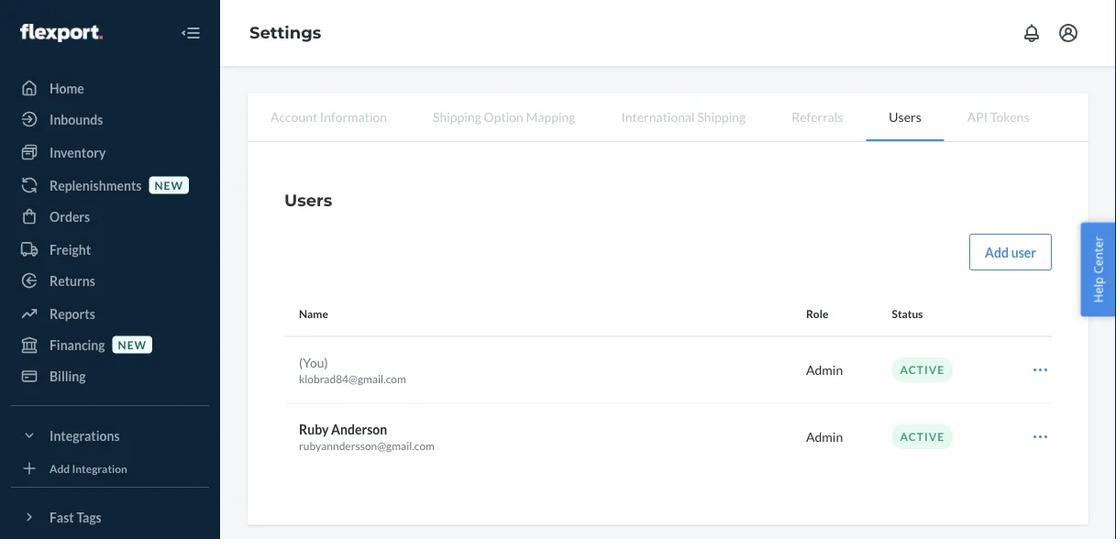 Task type: describe. For each thing, give the bounding box(es) containing it.
freight link
[[11, 235, 209, 264]]

help center
[[1090, 236, 1107, 303]]

open notifications image
[[1021, 22, 1043, 44]]

fast tags button
[[11, 503, 209, 532]]

1 shipping from the left
[[433, 109, 481, 124]]

rubyanndersson@gmail.com
[[299, 439, 435, 453]]

add integration link
[[11, 458, 209, 480]]

open user actions image
[[1031, 428, 1050, 446]]

returns
[[50, 273, 95, 288]]

admin for anderson
[[806, 429, 843, 445]]

orders
[[50, 209, 90, 224]]

tokens
[[990, 109, 1030, 124]]

shipping option mapping tab
[[410, 94, 598, 139]]

integrations button
[[11, 421, 209, 450]]

orders link
[[11, 202, 209, 231]]

home link
[[11, 73, 209, 103]]

active for anderson
[[900, 430, 945, 443]]

help center button
[[1081, 223, 1116, 317]]

fast
[[50, 510, 74, 525]]

inbounds
[[50, 111, 103, 127]]

inventory link
[[11, 138, 209, 167]]

add for add user
[[985, 244, 1009, 260]]

inbounds link
[[11, 105, 209, 134]]

role
[[806, 307, 829, 321]]

billing link
[[11, 361, 209, 391]]

referrals
[[792, 109, 843, 124]]

inventory
[[50, 144, 106, 160]]

flexport logo image
[[20, 24, 103, 42]]

(you) klobrad84@gmail.com
[[299, 354, 406, 386]]

0 horizontal spatial users
[[284, 190, 332, 210]]

tags
[[77, 510, 102, 525]]

anderson
[[331, 421, 387, 437]]

tab list containing account information
[[248, 94, 1089, 142]]

billing
[[50, 368, 86, 384]]

home
[[50, 80, 84, 96]]

close navigation image
[[180, 22, 202, 44]]

(you)
[[299, 354, 328, 370]]

referrals tab
[[769, 94, 866, 139]]

international
[[621, 109, 695, 124]]

international shipping
[[621, 109, 746, 124]]

account
[[271, 109, 318, 124]]

ruby
[[299, 421, 329, 437]]



Task type: locate. For each thing, give the bounding box(es) containing it.
reports
[[50, 306, 95, 321]]

help
[[1090, 277, 1107, 303]]

users tab
[[866, 94, 944, 141]]

0 horizontal spatial add
[[50, 462, 70, 475]]

0 horizontal spatial shipping
[[433, 109, 481, 124]]

shipping
[[433, 109, 481, 124], [697, 109, 746, 124]]

0 horizontal spatial new
[[118, 338, 147, 351]]

account information tab
[[248, 94, 410, 139]]

users
[[889, 109, 922, 124], [284, 190, 332, 210]]

user
[[1011, 244, 1036, 260]]

status
[[892, 307, 923, 321]]

new for replenishments
[[154, 178, 183, 192]]

integrations
[[50, 428, 120, 443]]

add user button
[[970, 234, 1052, 271]]

admin for klobrad84@gmail.com
[[806, 362, 843, 378]]

0 vertical spatial admin
[[806, 362, 843, 378]]

name
[[299, 307, 328, 321]]

1 vertical spatial users
[[284, 190, 332, 210]]

add inside button
[[985, 244, 1009, 260]]

tab list
[[248, 94, 1089, 142]]

1 active from the top
[[900, 363, 945, 376]]

1 horizontal spatial users
[[889, 109, 922, 124]]

1 horizontal spatial add
[[985, 244, 1009, 260]]

add left integration
[[50, 462, 70, 475]]

0 vertical spatial new
[[154, 178, 183, 192]]

0 vertical spatial users
[[889, 109, 922, 124]]

add user
[[985, 244, 1036, 260]]

1 horizontal spatial shipping
[[697, 109, 746, 124]]

2 admin from the top
[[806, 429, 843, 445]]

1 vertical spatial add
[[50, 462, 70, 475]]

fast tags
[[50, 510, 102, 525]]

active for klobrad84@gmail.com
[[900, 363, 945, 376]]

1 vertical spatial active
[[900, 430, 945, 443]]

api tokens tab
[[944, 94, 1052, 139]]

shipping right international
[[697, 109, 746, 124]]

new down the reports link
[[118, 338, 147, 351]]

settings link
[[249, 23, 321, 43]]

international shipping tab
[[598, 94, 769, 139]]

2 shipping from the left
[[697, 109, 746, 124]]

api tokens
[[967, 109, 1030, 124]]

financing
[[50, 337, 105, 353]]

active
[[900, 363, 945, 376], [900, 430, 945, 443]]

1 vertical spatial new
[[118, 338, 147, 351]]

shipping option mapping
[[433, 109, 576, 124]]

klobrad84@gmail.com
[[299, 372, 406, 386]]

1 vertical spatial admin
[[806, 429, 843, 445]]

option
[[484, 109, 524, 124]]

2 active from the top
[[900, 430, 945, 443]]

users left api
[[889, 109, 922, 124]]

new
[[154, 178, 183, 192], [118, 338, 147, 351]]

returns link
[[11, 266, 209, 295]]

open user actions image
[[1031, 361, 1050, 379]]

0 vertical spatial active
[[900, 363, 945, 376]]

new up orders link
[[154, 178, 183, 192]]

1 admin from the top
[[806, 362, 843, 378]]

1 horizontal spatial new
[[154, 178, 183, 192]]

reports link
[[11, 299, 209, 328]]

information
[[320, 109, 387, 124]]

api
[[967, 109, 988, 124]]

add for add integration
[[50, 462, 70, 475]]

open account menu image
[[1058, 22, 1080, 44]]

new for financing
[[118, 338, 147, 351]]

mapping
[[526, 109, 576, 124]]

replenishments
[[50, 177, 142, 193]]

freight
[[50, 242, 91, 257]]

integration
[[72, 462, 127, 475]]

add
[[985, 244, 1009, 260], [50, 462, 70, 475]]

users inside 'tab'
[[889, 109, 922, 124]]

ruby anderson rubyanndersson@gmail.com
[[299, 421, 435, 453]]

center
[[1090, 236, 1107, 274]]

admin
[[806, 362, 843, 378], [806, 429, 843, 445]]

add left "user"
[[985, 244, 1009, 260]]

shipping left "option"
[[433, 109, 481, 124]]

account information
[[271, 109, 387, 124]]

add integration
[[50, 462, 127, 475]]

0 vertical spatial add
[[985, 244, 1009, 260]]

settings
[[249, 23, 321, 43]]

users down account
[[284, 190, 332, 210]]



Task type: vqa. For each thing, say whether or not it's contained in the screenshot.
Open notifications icon
yes



